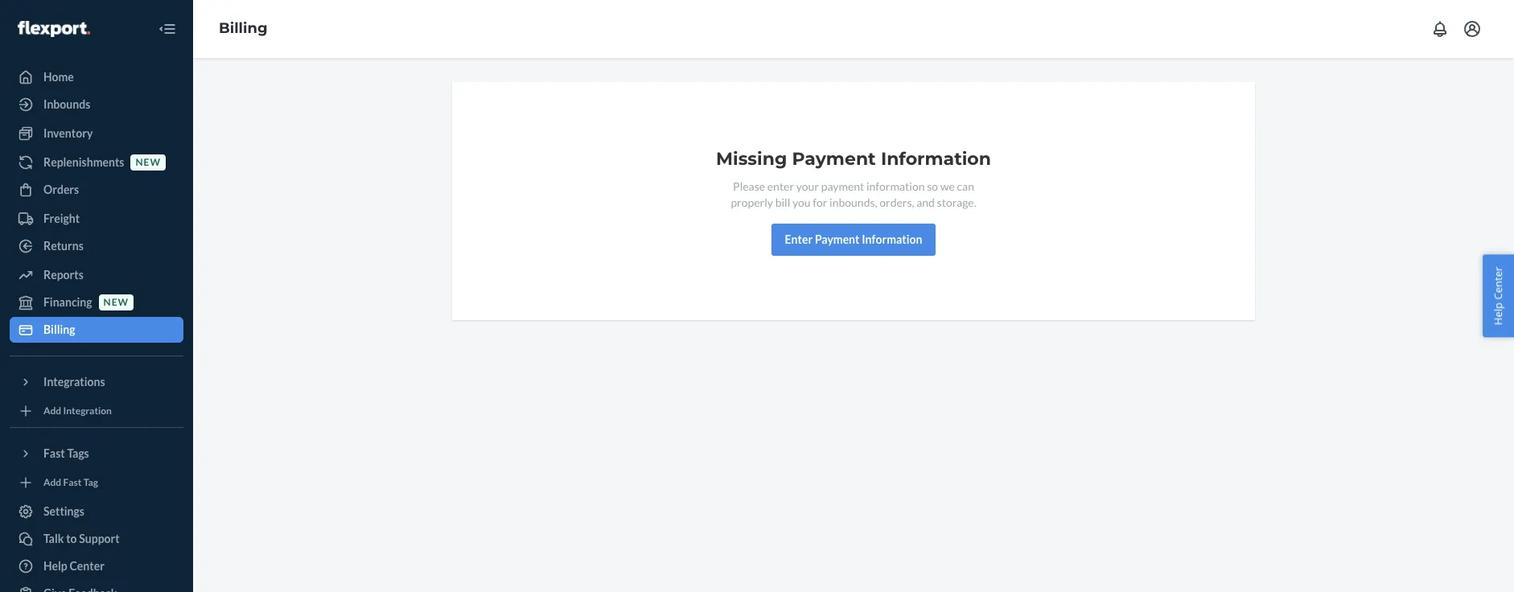Task type: describe. For each thing, give the bounding box(es) containing it.
orders link
[[10, 177, 183, 203]]

integrations
[[43, 375, 105, 389]]

returns link
[[10, 233, 183, 259]]

center inside the help center button
[[1491, 267, 1506, 300]]

integrations button
[[10, 369, 183, 395]]

missing
[[716, 148, 787, 170]]

freight
[[43, 212, 80, 225]]

1 horizontal spatial billing link
[[219, 19, 268, 37]]

help center link
[[10, 554, 183, 579]]

1 vertical spatial fast
[[63, 477, 82, 489]]

integration
[[63, 405, 112, 417]]

properly
[[731, 196, 773, 209]]

add fast tag
[[43, 477, 98, 489]]

talk to support
[[43, 532, 120, 546]]

payment
[[821, 179, 864, 193]]

talk to support button
[[10, 526, 183, 552]]

bill
[[775, 196, 790, 209]]

please
[[733, 179, 765, 193]]

your
[[796, 179, 819, 193]]

reports
[[43, 268, 84, 282]]

information
[[867, 179, 925, 193]]

enter
[[785, 233, 813, 246]]

talk
[[43, 532, 64, 546]]

information for missing payment information
[[881, 148, 991, 170]]

tags
[[67, 447, 89, 460]]

fast inside 'dropdown button'
[[43, 447, 65, 460]]

help center inside button
[[1491, 267, 1506, 325]]

inventory link
[[10, 121, 183, 146]]

add for add integration
[[43, 405, 61, 417]]

home
[[43, 70, 74, 84]]

reports link
[[10, 262, 183, 288]]

1 vertical spatial billing link
[[10, 317, 183, 343]]

inbounds
[[43, 97, 90, 111]]

enter payment information
[[785, 233, 922, 246]]

inventory
[[43, 126, 93, 140]]

support
[[79, 532, 120, 546]]

information for enter payment information
[[862, 233, 922, 246]]



Task type: vqa. For each thing, say whether or not it's contained in the screenshot.
the Billing in Billing LINK
yes



Task type: locate. For each thing, give the bounding box(es) containing it.
1 vertical spatial help
[[43, 559, 67, 573]]

new for financing
[[103, 296, 129, 309]]

2 add from the top
[[43, 477, 61, 489]]

add integration link
[[10, 401, 183, 421]]

fast
[[43, 447, 65, 460], [63, 477, 82, 489]]

billing right the close navigation image
[[219, 19, 268, 37]]

new
[[136, 156, 161, 169], [103, 296, 129, 309]]

payment for missing
[[792, 148, 876, 170]]

information down the orders,
[[862, 233, 922, 246]]

open account menu image
[[1463, 19, 1482, 39]]

help center button
[[1483, 255, 1514, 337]]

0 vertical spatial help
[[1491, 303, 1506, 325]]

missing payment information
[[716, 148, 991, 170]]

please enter your payment information so we can properly bill you for inbounds, orders, and storage.
[[731, 179, 976, 209]]

1 horizontal spatial help
[[1491, 303, 1506, 325]]

new down reports 'link'
[[103, 296, 129, 309]]

1 add from the top
[[43, 405, 61, 417]]

payment inside button
[[815, 233, 860, 246]]

information
[[881, 148, 991, 170], [862, 233, 922, 246]]

add
[[43, 405, 61, 417], [43, 477, 61, 489]]

add integration
[[43, 405, 112, 417]]

payment
[[792, 148, 876, 170], [815, 233, 860, 246]]

1 vertical spatial information
[[862, 233, 922, 246]]

enter
[[767, 179, 794, 193]]

1 vertical spatial billing
[[43, 323, 75, 336]]

1 horizontal spatial help center
[[1491, 267, 1506, 325]]

1 vertical spatial center
[[70, 559, 105, 573]]

center inside help center link
[[70, 559, 105, 573]]

1 horizontal spatial billing
[[219, 19, 268, 37]]

0 vertical spatial new
[[136, 156, 161, 169]]

flexport logo image
[[18, 21, 90, 37]]

billing down financing
[[43, 323, 75, 336]]

0 vertical spatial information
[[881, 148, 991, 170]]

help inside help center link
[[43, 559, 67, 573]]

payment for enter
[[815, 233, 860, 246]]

0 vertical spatial payment
[[792, 148, 876, 170]]

0 horizontal spatial new
[[103, 296, 129, 309]]

0 vertical spatial center
[[1491, 267, 1506, 300]]

0 horizontal spatial billing link
[[10, 317, 183, 343]]

information inside enter payment information button
[[862, 233, 922, 246]]

billing link down financing
[[10, 317, 183, 343]]

1 vertical spatial payment
[[815, 233, 860, 246]]

you
[[793, 196, 811, 209]]

to
[[66, 532, 77, 546]]

settings
[[43, 504, 84, 518]]

so
[[927, 179, 938, 193]]

inbounds,
[[830, 196, 877, 209]]

billing link right the close navigation image
[[219, 19, 268, 37]]

returns
[[43, 239, 84, 253]]

home link
[[10, 64, 183, 90]]

financing
[[43, 295, 92, 309]]

0 vertical spatial billing link
[[219, 19, 268, 37]]

add for add fast tag
[[43, 477, 61, 489]]

settings link
[[10, 499, 183, 525]]

0 vertical spatial fast
[[43, 447, 65, 460]]

can
[[957, 179, 974, 193]]

1 vertical spatial help center
[[43, 559, 105, 573]]

billing
[[219, 19, 268, 37], [43, 323, 75, 336]]

information up 'so' at the top right of the page
[[881, 148, 991, 170]]

fast left "tag"
[[63, 477, 82, 489]]

1 vertical spatial add
[[43, 477, 61, 489]]

open notifications image
[[1431, 19, 1450, 39]]

new up orders link
[[136, 156, 161, 169]]

new for replenishments
[[136, 156, 161, 169]]

billing link
[[219, 19, 268, 37], [10, 317, 183, 343]]

help inside button
[[1491, 303, 1506, 325]]

help center
[[1491, 267, 1506, 325], [43, 559, 105, 573]]

0 vertical spatial help center
[[1491, 267, 1506, 325]]

0 horizontal spatial billing
[[43, 323, 75, 336]]

1 horizontal spatial center
[[1491, 267, 1506, 300]]

freight link
[[10, 206, 183, 232]]

add fast tag link
[[10, 473, 183, 492]]

center
[[1491, 267, 1506, 300], [70, 559, 105, 573]]

0 horizontal spatial center
[[70, 559, 105, 573]]

0 vertical spatial billing
[[219, 19, 268, 37]]

replenishments
[[43, 155, 124, 169]]

0 vertical spatial add
[[43, 405, 61, 417]]

add left the integration
[[43, 405, 61, 417]]

1 horizontal spatial new
[[136, 156, 161, 169]]

help
[[1491, 303, 1506, 325], [43, 559, 67, 573]]

tag
[[83, 477, 98, 489]]

fast left the tags
[[43, 447, 65, 460]]

orders,
[[880, 196, 914, 209]]

fast tags button
[[10, 441, 183, 467]]

payment right enter
[[815, 233, 860, 246]]

1 vertical spatial new
[[103, 296, 129, 309]]

we
[[940, 179, 955, 193]]

and
[[917, 196, 935, 209]]

for
[[813, 196, 827, 209]]

fast tags
[[43, 447, 89, 460]]

add up the settings
[[43, 477, 61, 489]]

0 horizontal spatial help
[[43, 559, 67, 573]]

enter payment information button
[[771, 224, 936, 256]]

payment up payment
[[792, 148, 876, 170]]

close navigation image
[[158, 19, 177, 39]]

orders
[[43, 183, 79, 196]]

0 horizontal spatial help center
[[43, 559, 105, 573]]

inbounds link
[[10, 92, 183, 117]]

storage.
[[937, 196, 976, 209]]



